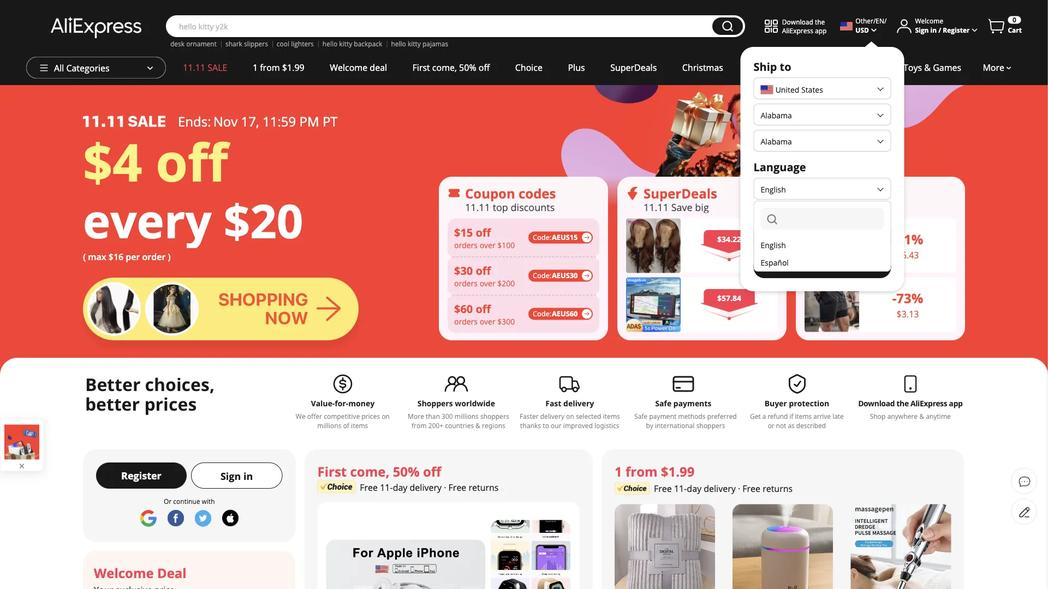 Task type: describe. For each thing, give the bounding box(es) containing it.
1 horizontal spatial save
[[813, 262, 833, 273]]

español
[[761, 258, 789, 268]]

1 horizontal spatial 1 from $1.99
[[615, 463, 695, 481]]

off for $30 off orders over $200
[[476, 263, 491, 278]]

download
[[783, 17, 814, 26]]

11.11 for top picks
[[822, 201, 848, 214]]

united
[[776, 85, 800, 95]]

lighters
[[291, 39, 314, 48]]

code: aeus30
[[533, 271, 578, 281]]

cool
[[277, 39, 290, 48]]

ship to
[[754, 59, 792, 74]]

with
[[202, 497, 215, 506]]

code: aeus15
[[533, 233, 578, 243]]

11.11 for coupon codes
[[465, 201, 490, 214]]

desk
[[170, 39, 185, 48]]

off for $4 off
[[156, 126, 228, 197]]

orders for $60
[[454, 317, 478, 327]]

over for $15 off
[[480, 240, 496, 250]]

code: for $60 off
[[533, 309, 552, 319]]

$16
[[109, 251, 124, 263]]

0 cart
[[1008, 15, 1022, 35]]

pt
[[323, 113, 338, 130]]

$6.43
[[897, 250, 919, 261]]

aeus30
[[552, 271, 578, 281]]

pm
[[300, 113, 319, 130]]

code: aeus60
[[533, 309, 578, 319]]

welcome deal
[[330, 62, 387, 73]]

- for 71%
[[893, 231, 897, 248]]

hello kitty pajamas
[[391, 39, 448, 48]]

&
[[925, 62, 931, 73]]

1 horizontal spatial first
[[413, 62, 430, 73]]

1 vertical spatial from
[[626, 463, 658, 481]]

deals
[[868, 201, 892, 214]]

or
[[164, 497, 172, 506]]

other/ en /
[[856, 16, 887, 25]]

· for first come, 50% off
[[444, 482, 446, 494]]

app
[[815, 26, 827, 35]]

more
[[983, 62, 1005, 73]]

/ for in
[[939, 25, 942, 34]]

the
[[815, 17, 825, 26]]

toys & games link
[[891, 57, 975, 79]]

aeus15
[[552, 233, 578, 243]]

states
[[802, 85, 823, 95]]

$34.22 link
[[626, 219, 778, 273]]

$15 off orders over $100
[[454, 225, 515, 250]]

$60
[[454, 302, 473, 317]]

shark
[[226, 39, 242, 48]]

1 alabama from the top
[[761, 110, 792, 120]]

top
[[822, 185, 846, 202]]

kitty for backpack
[[339, 39, 352, 48]]

11.11 save big
[[644, 201, 709, 214]]

christmas link
[[670, 57, 736, 79]]

/ for en
[[885, 16, 887, 25]]

toys & games
[[904, 62, 962, 73]]

11.11 sale link
[[170, 57, 240, 79]]

codes
[[519, 185, 556, 202]]

0 vertical spatial )
[[800, 232, 803, 243]]

2 english from the top
[[761, 240, 786, 250]]

shark slippers link
[[226, 39, 268, 48]]

2023 smart watch android phone 1.44'' inch color screen bluetooth call blood oxygen/pressure monitoring smart watch women men image
[[491, 521, 571, 590]]

code: for $30 off
[[533, 271, 552, 281]]

sign for sign in / register
[[916, 25, 929, 34]]

$15
[[454, 225, 473, 240]]

icon image for superdeals
[[626, 187, 640, 200]]

over for $60 off
[[480, 317, 496, 327]]

sale
[[208, 62, 227, 73]]

every
[[83, 189, 212, 252]]

choice link
[[503, 57, 556, 79]]

welcome for welcome deal
[[330, 62, 368, 73]]

close image
[[17, 462, 26, 471]]

games
[[933, 62, 962, 73]]

cart
[[1008, 26, 1022, 35]]

usd
[[856, 25, 869, 34]]

in for sign in
[[244, 470, 253, 483]]

icon image for top picks
[[805, 187, 818, 200]]

welcome deal link
[[317, 57, 400, 79]]

coupon
[[465, 185, 515, 202]]

nov
[[213, 113, 238, 130]]

$100
[[498, 240, 515, 250]]

top picks
[[822, 185, 883, 202]]

0 vertical spatial (
[[778, 232, 780, 243]]

icon image for coupon codes
[[448, 187, 461, 200]]

$57.84
[[718, 293, 742, 304]]

coupon bg image
[[448, 219, 600, 333]]

every $20 ( max $16 per order )
[[83, 189, 303, 263]]

euro
[[782, 232, 798, 243]]

- for 73%
[[893, 290, 897, 307]]

free 11-day delivery · free returns for 50%
[[360, 482, 499, 494]]

slippers
[[244, 39, 268, 48]]

discounts
[[511, 201, 555, 214]]

other/
[[856, 16, 876, 25]]

0 vertical spatial save
[[672, 201, 693, 214]]

welcome deal link
[[83, 552, 296, 590]]

70x100cm milk velvet blanket, bed sheet, blanket, single dormitory, student coral velvet air conditioning, nap blanket, sofa image
[[615, 505, 715, 590]]

11.11 top discounts
[[465, 201, 555, 214]]

en
[[876, 16, 885, 25]]

hello kitty y2k text field
[[174, 21, 707, 32]]

welcome for welcome deal
[[94, 565, 154, 582]]

0 horizontal spatial 50%
[[393, 463, 420, 481]]

off for $15 off orders over $100
[[476, 225, 491, 240]]

0 horizontal spatial come,
[[350, 463, 390, 481]]

choice image
[[318, 481, 356, 494]]

per
[[126, 251, 140, 263]]

11.11 for superdeals
[[644, 201, 669, 214]]

$200
[[498, 278, 515, 289]]

plus link
[[556, 57, 598, 79]]

ends: nov 17, 11:59 pm pt
[[178, 113, 338, 130]]

currency
[[754, 208, 803, 223]]

toys
[[904, 62, 922, 73]]

ship
[[754, 59, 777, 74]]

day for 50%
[[393, 482, 408, 494]]

desk ornament link
[[170, 39, 217, 48]]

deal
[[157, 565, 187, 582]]

desk ornament
[[170, 39, 217, 48]]

off for $60 off orders over $300
[[476, 302, 491, 317]]



Task type: vqa. For each thing, say whether or not it's contained in the screenshot.
top product image
no



Task type: locate. For each thing, give the bounding box(es) containing it.
download the aliexpress app
[[783, 17, 827, 35]]

-73% $3.13
[[893, 290, 924, 320]]

over left $100
[[480, 240, 496, 250]]

1 horizontal spatial from
[[626, 463, 658, 481]]

1 horizontal spatial ·
[[738, 483, 741, 495]]

1 from $1.99 link
[[240, 57, 317, 79]]

top
[[493, 201, 508, 214], [850, 201, 866, 214]]

1 vertical spatial code:
[[533, 271, 552, 281]]

2 horizontal spatial welcome
[[916, 16, 944, 25]]

1 horizontal spatial top
[[850, 201, 866, 214]]

1 horizontal spatial register
[[943, 25, 970, 34]]

0 vertical spatial first
[[413, 62, 430, 73]]

73%
[[897, 290, 924, 307]]

1 horizontal spatial 11-
[[674, 483, 687, 495]]

11:59
[[263, 113, 296, 130]]

day
[[393, 482, 408, 494], [687, 483, 702, 495]]

code: left aeus15
[[533, 233, 552, 243]]

kitty for pajamas
[[408, 39, 421, 48]]

1 vertical spatial register
[[121, 469, 162, 483]]

0 horizontal spatial free 11-day delivery · free returns
[[360, 482, 499, 494]]

0 vertical spatial $1.99
[[282, 62, 305, 73]]

2 icon image from the left
[[626, 187, 640, 200]]

icon image
[[448, 187, 461, 200], [626, 187, 640, 200], [805, 187, 818, 200]]

top for coupon
[[493, 201, 508, 214]]

1 vertical spatial come,
[[350, 463, 390, 481]]

1 vertical spatial orders
[[454, 278, 478, 289]]

eur ( euro )
[[761, 232, 803, 243]]

2 code: from the top
[[533, 271, 552, 281]]

0 vertical spatial alabama
[[761, 110, 792, 120]]

1 horizontal spatial delivery
[[704, 483, 736, 495]]

all categories
[[54, 62, 110, 74]]

ornament
[[186, 39, 217, 48]]

welcome inside welcome deal link
[[330, 62, 368, 73]]

cool lighters link
[[277, 39, 314, 48]]

picks
[[850, 185, 883, 202]]

1 horizontal spatial )
[[800, 232, 803, 243]]

alabama down united
[[761, 110, 792, 120]]

united states
[[776, 85, 823, 95]]

2 vertical spatial code:
[[533, 309, 552, 319]]

) inside every $20 ( max $16 per order )
[[168, 251, 171, 263]]

None button
[[713, 17, 743, 35]]

kitty left backpack
[[339, 39, 352, 48]]

day for $1.99
[[687, 483, 702, 495]]

1 horizontal spatial hello
[[391, 39, 406, 48]]

$30 off orders over $200
[[454, 263, 515, 289]]

choice
[[515, 62, 543, 73]]

cool lighters
[[277, 39, 314, 48]]

11-
[[380, 482, 393, 494], [674, 483, 687, 495]]

11- for 50%
[[380, 482, 393, 494]]

orders up $60
[[454, 278, 478, 289]]

0 vertical spatial register
[[943, 25, 970, 34]]

1 horizontal spatial (
[[778, 232, 780, 243]]

0 horizontal spatial 1
[[253, 62, 258, 73]]

11.11 left the picks
[[822, 201, 848, 214]]

or continue with
[[164, 497, 215, 506]]

save left big at the top
[[672, 201, 693, 214]]

over inside the $30 off orders over $200
[[480, 278, 496, 289]]

1 vertical spatial save
[[813, 262, 833, 273]]

0 horizontal spatial $1.99
[[282, 62, 305, 73]]

top left discounts
[[493, 201, 508, 214]]

0 vertical spatial in
[[931, 25, 937, 34]]

11.11 left big at the top
[[644, 201, 669, 214]]

1 horizontal spatial free 11-day delivery · free returns
[[654, 483, 793, 495]]

orders left $300
[[454, 317, 478, 327]]

1 vertical spatial over
[[480, 278, 496, 289]]

2 kitty from the left
[[408, 39, 421, 48]]

orders
[[454, 240, 478, 250], [454, 278, 478, 289], [454, 317, 478, 327]]

$1.99
[[282, 62, 305, 73], [661, 463, 695, 481]]

welcome up &
[[916, 16, 944, 25]]

$300
[[498, 317, 515, 327]]

0 vertical spatial code:
[[533, 233, 552, 243]]

0 horizontal spatial register
[[121, 469, 162, 483]]

0 vertical spatial 1
[[253, 62, 258, 73]]

free 11-day delivery · free returns for $1.99
[[654, 483, 793, 495]]

1 vertical spatial alabama
[[761, 136, 792, 147]]

2 vertical spatial over
[[480, 317, 496, 327]]

0 horizontal spatial icon image
[[448, 187, 461, 200]]

first come, 50% off link
[[400, 57, 503, 79]]

2 alabama from the top
[[761, 136, 792, 147]]

register
[[943, 25, 970, 34], [121, 469, 162, 483]]

71%
[[897, 231, 924, 248]]

$57.84 link
[[626, 278, 778, 332]]

alabama
[[761, 110, 792, 120], [761, 136, 792, 147]]

1 vertical spatial (
[[83, 251, 86, 263]]

17,
[[241, 113, 259, 130]]

kitty left pajamas
[[408, 39, 421, 48]]

welcome left deal
[[94, 565, 154, 582]]

3 over from the top
[[480, 317, 496, 327]]

eur
[[761, 232, 776, 243]]

0 horizontal spatial ·
[[444, 482, 446, 494]]

1 vertical spatial )
[[168, 251, 171, 263]]

1 vertical spatial 1 from $1.99
[[615, 463, 695, 481]]

code: left aeus30
[[533, 271, 552, 281]]

0 vertical spatial over
[[480, 240, 496, 250]]

orders inside the $30 off orders over $200
[[454, 278, 478, 289]]

over left $300
[[480, 317, 496, 327]]

0 vertical spatial 1 from $1.99
[[253, 62, 305, 73]]

all
[[54, 62, 64, 74]]

product image image
[[626, 219, 681, 273], [805, 219, 860, 273], [626, 278, 681, 332], [805, 278, 860, 332]]

free 11-day delivery · free returns
[[360, 482, 499, 494], [654, 483, 793, 495]]

2 horizontal spatial icon image
[[805, 187, 818, 200]]

0 vertical spatial sign
[[916, 25, 929, 34]]

None field
[[761, 208, 884, 230]]

- inside -71% $6.43
[[893, 231, 897, 248]]

1 orders from the top
[[454, 240, 478, 250]]

welcome
[[916, 16, 944, 25], [330, 62, 368, 73], [94, 565, 154, 582]]

0 horizontal spatial top
[[493, 201, 508, 214]]

aliexpress
[[783, 26, 814, 35]]

1 over from the top
[[480, 240, 496, 250]]

1 vertical spatial sign
[[221, 470, 241, 483]]

1 horizontal spatial 50%
[[459, 62, 477, 73]]

hello for hello kitty pajamas
[[391, 39, 406, 48]]

delivery for 50%
[[410, 482, 442, 494]]

orders inside $15 off orders over $100
[[454, 240, 478, 250]]

1 code: from the top
[[533, 233, 552, 243]]

0 vertical spatial come,
[[432, 62, 457, 73]]

come,
[[432, 62, 457, 73], [350, 463, 390, 481]]

over inside $60 off orders over $300
[[480, 317, 496, 327]]

0 horizontal spatial delivery
[[410, 482, 442, 494]]

1 vertical spatial english
[[761, 240, 786, 250]]

off inside first come, 50% off link
[[479, 62, 490, 73]]

off inside the $30 off orders over $200
[[476, 263, 491, 278]]

· for 1 from $1.99
[[738, 483, 741, 495]]

0 horizontal spatial in
[[244, 470, 253, 483]]

welcome down hello kitty backpack link on the left of the page
[[330, 62, 368, 73]]

3 code: from the top
[[533, 309, 552, 319]]

$4
[[83, 126, 142, 197]]

code: left aeus60
[[533, 309, 552, 319]]

0 horizontal spatial 1 from $1.99
[[253, 62, 305, 73]]

pajamas
[[423, 39, 448, 48]]

0 horizontal spatial (
[[83, 251, 86, 263]]

1 - from the top
[[893, 231, 897, 248]]

sign in / register
[[916, 25, 970, 34]]

0 horizontal spatial first
[[318, 463, 347, 481]]

0 horizontal spatial kitty
[[339, 39, 352, 48]]

hello right backpack
[[391, 39, 406, 48]]

0 vertical spatial 50%
[[459, 62, 477, 73]]

1 horizontal spatial $1.99
[[661, 463, 695, 481]]

delivery for $1.99
[[704, 483, 736, 495]]

2 - from the top
[[893, 290, 897, 307]]

returns for first come, 50% off
[[469, 482, 499, 494]]

deal
[[370, 62, 387, 73]]

- inside -73% $3.13
[[893, 290, 897, 307]]

off inside $60 off orders over $300
[[476, 302, 491, 317]]

0 horizontal spatial sign
[[221, 470, 241, 483]]

0 horizontal spatial welcome
[[94, 565, 154, 582]]

$34.22
[[718, 234, 742, 245]]

language
[[754, 159, 806, 174]]

welcome deal
[[94, 565, 187, 582]]

top for top
[[850, 201, 866, 214]]

0 vertical spatial first come, 50% off
[[413, 62, 490, 73]]

order
[[142, 251, 166, 263]]

orders inside $60 off orders over $300
[[454, 317, 478, 327]]

2 hello from the left
[[391, 39, 406, 48]]

$20
[[224, 189, 303, 252]]

ends:
[[178, 113, 211, 130]]

1 vertical spatial welcome
[[330, 62, 368, 73]]

11- for $1.99
[[674, 483, 687, 495]]

in
[[931, 25, 937, 34], [244, 470, 253, 483]]

0 horizontal spatial returns
[[469, 482, 499, 494]]

code:
[[533, 233, 552, 243], [533, 271, 552, 281], [533, 309, 552, 319]]

hello kitty backpack link
[[323, 39, 383, 48]]

/ up "games"
[[939, 25, 942, 34]]

11.11 left sale
[[183, 62, 205, 73]]

1 hello from the left
[[323, 39, 338, 48]]

welcome inside welcome deal link
[[94, 565, 154, 582]]

code: for $15 off
[[533, 233, 552, 243]]

3 icon image from the left
[[805, 187, 818, 200]]

welcome for welcome
[[916, 16, 944, 25]]

1 horizontal spatial day
[[687, 483, 702, 495]]

over for $30 off
[[480, 278, 496, 289]]

1 horizontal spatial in
[[931, 25, 937, 34]]

usb cool mist sprayer portable 300ml electric air humidifier aroma oil diffuser with colorful night light for home car image
[[733, 505, 833, 590]]

1 horizontal spatial /
[[939, 25, 942, 34]]

hello for hello kitty backpack
[[323, 39, 338, 48]]

1 vertical spatial in
[[244, 470, 253, 483]]

1 top from the left
[[493, 201, 508, 214]]

2 orders from the top
[[454, 278, 478, 289]]

in for sign in / register
[[931, 25, 937, 34]]

sign
[[916, 25, 929, 34], [221, 470, 241, 483]]

orders for $30
[[454, 278, 478, 289]]

hello right lighters
[[323, 39, 338, 48]]

11.11 top deals
[[822, 201, 892, 214]]

1 kitty from the left
[[339, 39, 352, 48]]

2 vertical spatial orders
[[454, 317, 478, 327]]

$60 off orders over $300
[[454, 302, 515, 327]]

2 top from the left
[[850, 201, 866, 214]]

/
[[885, 16, 887, 25], [939, 25, 942, 34]]

3 orders from the top
[[454, 317, 478, 327]]

max
[[88, 251, 106, 263]]

·
[[444, 482, 446, 494], [738, 483, 741, 495]]

0 horizontal spatial /
[[885, 16, 887, 25]]

0 vertical spatial superdeals
[[611, 62, 657, 73]]

11.11 inside 11.11 sale link
[[183, 62, 205, 73]]

1 vertical spatial 1
[[615, 463, 622, 481]]

0 vertical spatial -
[[893, 231, 897, 248]]

0 vertical spatial from
[[260, 62, 280, 73]]

1 vertical spatial $1.99
[[661, 463, 695, 481]]

0 horizontal spatial day
[[393, 482, 408, 494]]

over left $200
[[480, 278, 496, 289]]

( inside every $20 ( max $16 per order )
[[83, 251, 86, 263]]

off inside $15 off orders over $100
[[476, 225, 491, 240]]

1 horizontal spatial icon image
[[626, 187, 640, 200]]

0 horizontal spatial save
[[672, 201, 693, 214]]

1 horizontal spatial kitty
[[408, 39, 421, 48]]

continue
[[173, 497, 200, 506]]

alabama up language
[[761, 136, 792, 147]]

1 vertical spatial 50%
[[393, 463, 420, 481]]

english
[[761, 184, 786, 195], [761, 240, 786, 250]]

) right order
[[168, 251, 171, 263]]

orders for $15
[[454, 240, 478, 250]]

2 vertical spatial welcome
[[94, 565, 154, 582]]

0
[[1013, 15, 1017, 24]]

0 horizontal spatial hello
[[323, 39, 338, 48]]

1
[[253, 62, 258, 73], [615, 463, 622, 481]]

top left deals
[[850, 201, 866, 214]]

-
[[893, 231, 897, 248], [893, 290, 897, 307]]

orders up $30
[[454, 240, 478, 250]]

( right eur
[[778, 232, 780, 243]]

1 horizontal spatial come,
[[432, 62, 457, 73]]

save right español
[[813, 262, 833, 273]]

1 vertical spatial -
[[893, 290, 897, 307]]

1 vertical spatial superdeals
[[644, 185, 718, 202]]

free
[[360, 482, 378, 494], [449, 482, 467, 494], [654, 483, 672, 495], [743, 483, 761, 495]]

english up español
[[761, 240, 786, 250]]

) right euro
[[800, 232, 803, 243]]

1 vertical spatial first come, 50% off
[[318, 463, 441, 481]]

0 horizontal spatial 11-
[[380, 482, 393, 494]]

0 horizontal spatial )
[[168, 251, 171, 263]]

furniture link
[[736, 57, 800, 79]]

1 horizontal spatial returns
[[763, 483, 793, 495]]

0 vertical spatial welcome
[[916, 16, 944, 25]]

( left max
[[83, 251, 86, 263]]

0 vertical spatial english
[[761, 184, 786, 195]]

0 vertical spatial orders
[[454, 240, 478, 250]]

11.11 up $15
[[465, 201, 490, 214]]

english down language
[[761, 184, 786, 195]]

1 horizontal spatial sign
[[916, 25, 929, 34]]

1 vertical spatial first
[[318, 463, 347, 481]]

)
[[800, 232, 803, 243], [168, 251, 171, 263]]

over
[[480, 240, 496, 250], [480, 278, 496, 289], [480, 317, 496, 327]]

sign in
[[221, 470, 253, 483]]

electronic acupuncture pen acupuncture point pen acupuncture point pen meridian energy meridian pen massage pen acupuncture acup image
[[851, 505, 952, 590]]

over inside $15 off orders over $100
[[480, 240, 496, 250]]

superdeals link
[[598, 57, 670, 79]]

11.11
[[183, 62, 205, 73], [465, 201, 490, 214], [644, 201, 669, 214], [822, 201, 848, 214]]

0 horizontal spatial from
[[260, 62, 280, 73]]

/ right other/
[[885, 16, 887, 25]]

1 horizontal spatial 1
[[615, 463, 622, 481]]

2 over from the top
[[480, 278, 496, 289]]

pop picture image
[[4, 425, 39, 460]]

-71% $6.43
[[893, 231, 924, 261]]

from
[[260, 62, 280, 73], [626, 463, 658, 481]]

1 icon image from the left
[[448, 187, 461, 200]]

1 horizontal spatial welcome
[[330, 62, 368, 73]]

1 english from the top
[[761, 184, 786, 195]]

returns for 1 from $1.99
[[763, 483, 793, 495]]

sign for sign in
[[221, 470, 241, 483]]

$30
[[454, 263, 473, 278]]

shark slippers
[[226, 39, 268, 48]]

save
[[672, 201, 693, 214], [813, 262, 833, 273]]

aeus60
[[552, 309, 578, 319]]



